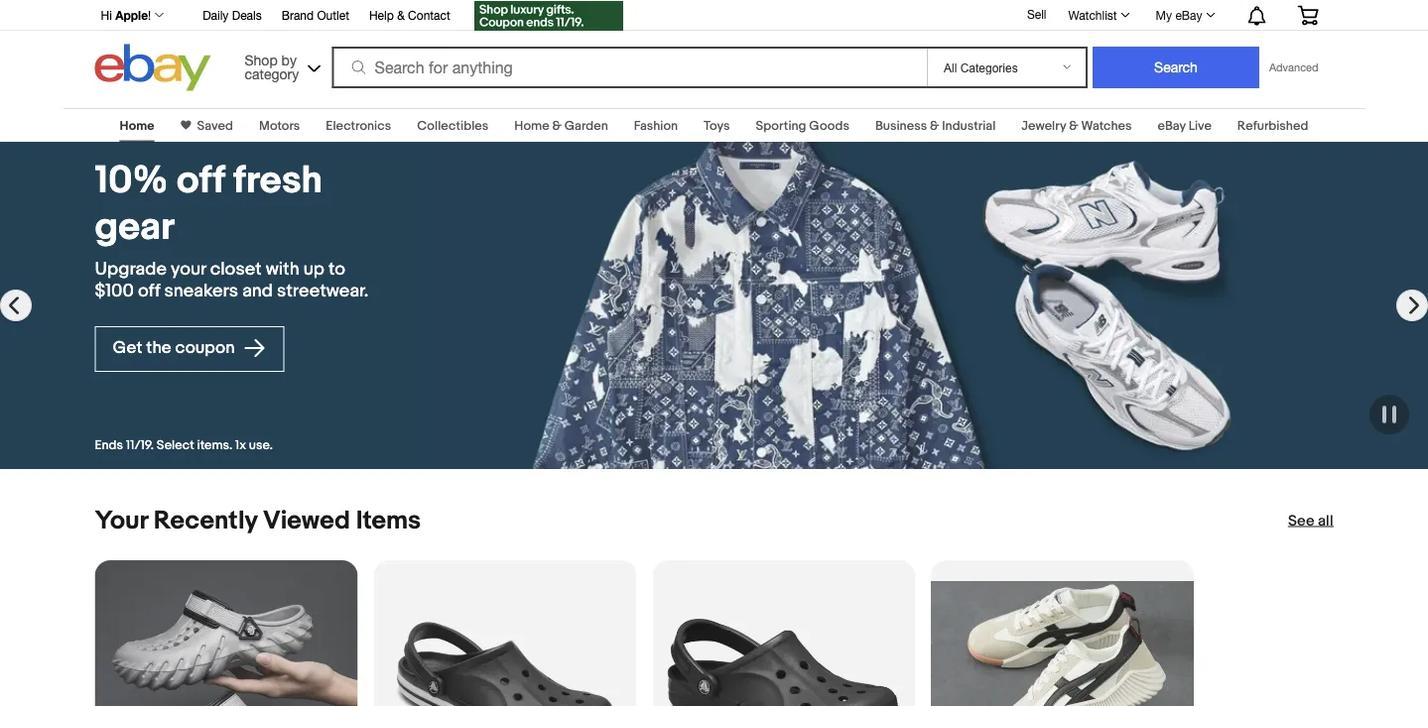 Task type: vqa. For each thing, say whether or not it's contained in the screenshot.
Jewelry & Watches "LINK"
yes



Task type: describe. For each thing, give the bounding box(es) containing it.
& for business
[[930, 118, 940, 134]]

viewed
[[263, 506, 350, 537]]

motors
[[259, 118, 300, 134]]

get the coupon
[[113, 338, 239, 359]]

electronics link
[[326, 118, 391, 134]]

up
[[304, 259, 325, 281]]

watchlist link
[[1058, 3, 1139, 27]]

brand outlet link
[[282, 5, 349, 27]]

0 vertical spatial off
[[177, 158, 225, 204]]

10% off fresh gear link
[[95, 158, 381, 251]]

use.
[[249, 438, 273, 454]]

ebay live link
[[1158, 118, 1212, 134]]

items
[[356, 506, 421, 537]]

business & industrial
[[876, 118, 996, 134]]

recently
[[154, 506, 257, 537]]

to
[[329, 259, 345, 281]]

ebay inside 10% off fresh gear 'main content'
[[1158, 118, 1186, 134]]

see all
[[1289, 512, 1334, 530]]

10% off fresh gear main content
[[0, 96, 1429, 707]]

see
[[1289, 512, 1315, 530]]

get the coupon link
[[95, 326, 284, 372]]

!
[[148, 8, 151, 22]]

& for home
[[552, 118, 562, 134]]

fresh
[[233, 158, 323, 204]]

category
[[245, 66, 299, 82]]

sporting
[[756, 118, 807, 134]]

get the coupon image
[[474, 1, 623, 31]]

business & industrial link
[[876, 118, 996, 134]]

and
[[242, 281, 273, 302]]

$100
[[95, 281, 134, 302]]

shop
[[245, 52, 278, 68]]

sporting goods link
[[756, 118, 850, 134]]

daily
[[203, 8, 229, 22]]

1x
[[235, 438, 246, 454]]

10% off fresh gear upgrade your closet with up to $100 off sneakers and streetwear.
[[95, 158, 369, 302]]

your recently viewed items link
[[95, 506, 421, 537]]

shop by category button
[[236, 44, 325, 87]]

brand
[[282, 8, 314, 22]]

10%
[[95, 158, 168, 204]]

daily deals link
[[203, 5, 262, 27]]

refurbished
[[1238, 118, 1309, 134]]

watches
[[1082, 118, 1132, 134]]

none submit inside shop by category banner
[[1093, 47, 1260, 88]]

with
[[266, 259, 300, 281]]

business
[[876, 118, 927, 134]]

toys
[[704, 118, 730, 134]]

11/19.
[[126, 438, 154, 454]]

shop by category banner
[[90, 0, 1334, 96]]

home & garden
[[515, 118, 608, 134]]

saved
[[197, 118, 233, 134]]

& for jewelry
[[1069, 118, 1079, 134]]

brand outlet
[[282, 8, 349, 22]]

refurbished link
[[1238, 118, 1309, 134]]

toys link
[[704, 118, 730, 134]]

motors link
[[259, 118, 300, 134]]

upgrade
[[95, 259, 167, 281]]

daily deals
[[203, 8, 262, 22]]

fashion
[[634, 118, 678, 134]]



Task type: locate. For each thing, give the bounding box(es) containing it.
closet
[[210, 259, 262, 281]]

garden
[[565, 118, 608, 134]]

industrial
[[942, 118, 996, 134]]

my ebay
[[1156, 8, 1203, 22]]

1 home from the left
[[120, 118, 154, 134]]

sneakers
[[164, 281, 238, 302]]

& inside 'link'
[[397, 8, 405, 22]]

my
[[1156, 8, 1173, 22]]

None submit
[[1093, 47, 1260, 88]]

advanced
[[1270, 61, 1319, 74]]

by
[[282, 52, 297, 68]]

& left garden
[[552, 118, 562, 134]]

ends
[[95, 438, 123, 454]]

electronics
[[326, 118, 391, 134]]

off down upgrade
[[138, 281, 160, 302]]

shop by category
[[245, 52, 299, 82]]

& right business
[[930, 118, 940, 134]]

1 horizontal spatial off
[[177, 158, 225, 204]]

my ebay link
[[1145, 3, 1225, 27]]

hi
[[101, 8, 112, 22]]

home up 10%
[[120, 118, 154, 134]]

help & contact link
[[369, 5, 450, 27]]

& right help
[[397, 8, 405, 22]]

account navigation
[[90, 0, 1334, 33]]

home for home & garden
[[515, 118, 550, 134]]

2 home from the left
[[515, 118, 550, 134]]

ebay right my
[[1176, 8, 1203, 22]]

apple
[[115, 8, 148, 22]]

help
[[369, 8, 394, 22]]

jewelry
[[1022, 118, 1067, 134]]

0 vertical spatial ebay
[[1176, 8, 1203, 22]]

Search for anything text field
[[335, 49, 923, 86]]

goods
[[809, 118, 850, 134]]

ebay live
[[1158, 118, 1212, 134]]

fashion link
[[634, 118, 678, 134]]

saved link
[[191, 118, 233, 134]]

1 horizontal spatial home
[[515, 118, 550, 134]]

sporting goods
[[756, 118, 850, 134]]

help & contact
[[369, 8, 450, 22]]

the
[[146, 338, 171, 359]]

outlet
[[317, 8, 349, 22]]

ebay inside account navigation
[[1176, 8, 1203, 22]]

collectibles link
[[417, 118, 489, 134]]

1 vertical spatial off
[[138, 281, 160, 302]]

get
[[113, 338, 142, 359]]

sell link
[[1019, 7, 1056, 21]]

streetwear.
[[277, 281, 369, 302]]

your
[[171, 259, 206, 281]]

all
[[1318, 512, 1334, 530]]

select
[[157, 438, 194, 454]]

contact
[[408, 8, 450, 22]]

advanced link
[[1260, 48, 1329, 87]]

deals
[[232, 8, 262, 22]]

off down 'saved' link
[[177, 158, 225, 204]]

0 horizontal spatial home
[[120, 118, 154, 134]]

coupon
[[175, 338, 235, 359]]

live
[[1189, 118, 1212, 134]]

your recently viewed items
[[95, 506, 421, 537]]

home
[[120, 118, 154, 134], [515, 118, 550, 134]]

& for help
[[397, 8, 405, 22]]

your
[[95, 506, 148, 537]]

ebay left live
[[1158, 118, 1186, 134]]

ends 11/19. select items. 1x use.
[[95, 438, 273, 454]]

hi apple !
[[101, 8, 151, 22]]

0 horizontal spatial off
[[138, 281, 160, 302]]

jewelry & watches link
[[1022, 118, 1132, 134]]

jewelry & watches
[[1022, 118, 1132, 134]]

collectibles
[[417, 118, 489, 134]]

gear
[[95, 204, 175, 250]]

items.
[[197, 438, 232, 454]]

&
[[397, 8, 405, 22], [552, 118, 562, 134], [930, 118, 940, 134], [1069, 118, 1079, 134]]

home for home
[[120, 118, 154, 134]]

home left garden
[[515, 118, 550, 134]]

& right jewelry
[[1069, 118, 1079, 134]]

ebay
[[1176, 8, 1203, 22], [1158, 118, 1186, 134]]

off
[[177, 158, 225, 204], [138, 281, 160, 302]]

your shopping cart image
[[1297, 5, 1320, 25]]

see all link
[[1289, 511, 1334, 531]]

watchlist
[[1069, 8, 1117, 22]]

1 vertical spatial ebay
[[1158, 118, 1186, 134]]

sell
[[1027, 7, 1047, 21]]

home & garden link
[[515, 118, 608, 134]]



